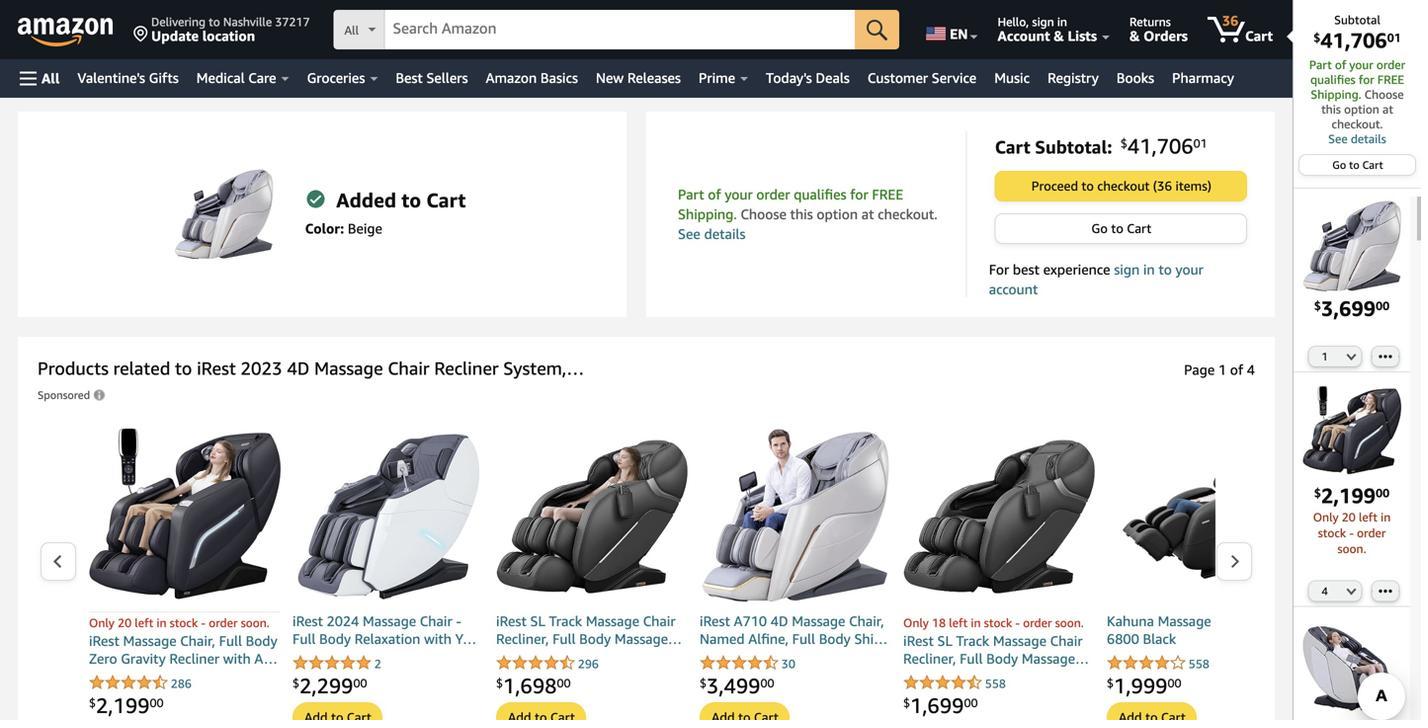 Task type: locate. For each thing, give the bounding box(es) containing it.
add to cart submit for 1,698
[[497, 704, 585, 721]]

0 vertical spatial see
[[1329, 132, 1348, 146]]

see details link
[[1304, 132, 1412, 146], [678, 226, 746, 242]]

2 horizontal spatial soon.
[[1338, 542, 1367, 556]]

shi…
[[855, 632, 888, 648]]

previous image
[[52, 555, 63, 570]]

1 horizontal spatial sign
[[1115, 262, 1140, 278]]

free
[[1378, 73, 1405, 87], [873, 186, 904, 203]]

0 vertical spatial part
[[1310, 58, 1333, 72]]

soon. up a…
[[241, 617, 270, 630]]

left for 2,199
[[135, 617, 154, 630]]

& inside returns & orders
[[1130, 28, 1141, 44]]

4d right the 2023 at left
[[287, 358, 310, 379]]

1 horizontal spatial part of your order qualifies for free shipping.
[[1310, 58, 1406, 101]]

0 horizontal spatial sign
[[1033, 15, 1055, 29]]

with
[[424, 632, 452, 648], [223, 651, 251, 668]]

medical care link
[[188, 64, 298, 92]]

order for only 20 left in stock - order soon. irest massage chair, full body zero gravity recliner with a…
[[209, 617, 238, 630]]

qualifies
[[1311, 73, 1356, 87], [794, 186, 847, 203]]

0 vertical spatial chair,
[[850, 614, 885, 630]]

valentine's gifts
[[78, 70, 179, 86]]

for best experience
[[990, 262, 1115, 278]]

0 vertical spatial recliner
[[434, 358, 499, 379]]

1 vertical spatial this
[[791, 206, 814, 222]]

sl
[[531, 614, 546, 630], [938, 633, 953, 650]]

add to cart submit down $ 1,999 00
[[1109, 704, 1196, 721]]

irest sl track massage chair recliner, full body massage… link up '296'
[[496, 613, 688, 652]]

2,199
[[1322, 484, 1377, 508], [96, 694, 150, 718]]

0 vertical spatial go to cart link
[[1300, 155, 1416, 175]]

this
[[1322, 102, 1342, 116], [791, 206, 814, 222]]

Add to Cart submit
[[1109, 704, 1196, 721], [294, 704, 382, 721], [497, 704, 585, 721], [701, 704, 789, 721]]

0 vertical spatial recliner,
[[496, 632, 549, 648]]

left inside only 20 left in stock - order soon. irest massage chair, full body zero gravity recliner with a…
[[135, 617, 154, 630]]

4 left dropdown image
[[1323, 585, 1329, 598]]

choose
[[1365, 88, 1405, 101], [741, 206, 787, 222]]

1 left dropdown icon
[[1323, 350, 1329, 363]]

only inside only 20 left in stock - order soon. irest massage chair, full body zero gravity recliner with a…
[[89, 617, 115, 630]]

recliner up "286"
[[169, 651, 220, 668]]

1 vertical spatial chair,
[[180, 633, 215, 650]]

checkout
[[1098, 178, 1150, 194]]

0 horizontal spatial only
[[89, 617, 115, 630]]

0 horizontal spatial details
[[705, 226, 746, 242]]

only inside only 18 left in stock - order soon. irest sl track massage chair recliner, full body massage…
[[904, 617, 929, 630]]

all inside button
[[42, 70, 60, 87]]

account & lists
[[998, 28, 1098, 44]]

massage… inside only 18 left in stock - order soon. irest sl track massage chair recliner, full body massage…
[[1022, 651, 1090, 668]]

0 horizontal spatial left
[[135, 617, 154, 630]]

30
[[782, 657, 796, 671]]

this inside 'navigation' 'navigation'
[[1322, 102, 1342, 116]]

2 horizontal spatial of
[[1336, 58, 1347, 72]]

0 horizontal spatial for
[[851, 186, 869, 203]]

2 add to cart submit from the left
[[294, 704, 382, 721]]

1 inside 'navigation' 'navigation'
[[1323, 350, 1329, 363]]

amazon basics link
[[477, 64, 587, 92]]

list containing 1,999
[[77, 421, 1422, 721]]

1 horizontal spatial see details link
[[1304, 132, 1412, 146]]

recliner left system,…
[[434, 358, 499, 379]]

color:
[[305, 221, 344, 237]]

558 down only 18 left in stock - order soon. irest sl track massage chair recliner, full body massage…
[[986, 677, 1007, 691]]

0 horizontal spatial free
[[873, 186, 904, 203]]

recliner, up 296 'link'
[[496, 632, 549, 648]]

- inside only 18 left in stock - order soon. irest sl track massage chair recliner, full body massage…
[[1016, 617, 1021, 630]]

1 vertical spatial 20
[[118, 617, 132, 630]]

stock for 1,699
[[985, 617, 1013, 630]]

only down irest massage chair, full body zero gravity recliner with ai voice control, sl track, bluetooth, yoga stretching, foot rollers, airbags, heating (black) image
[[1314, 511, 1340, 525]]

0 horizontal spatial 01
[[1194, 136, 1208, 150]]

0 vertical spatial sl
[[531, 614, 546, 630]]

1 horizontal spatial choose
[[1365, 88, 1405, 101]]

in for only 20 left in stock - order soon.
[[1382, 511, 1392, 525]]

1 vertical spatial 2,199
[[96, 694, 150, 718]]

chair, up shi…
[[850, 614, 885, 630]]

1 vertical spatial 4d
[[771, 614, 789, 630]]

irest a710 4d massage chair, named alfine, full body shi…
[[700, 614, 888, 648]]

1 add to cart submit from the left
[[1109, 704, 1196, 721]]

soon. up dropdown image
[[1338, 542, 1367, 556]]

track inside irest sl track massage chair recliner, full body massage…
[[549, 614, 583, 630]]

recliner inside only 20 left in stock - order soon. irest massage chair, full body zero gravity recliner with a…
[[169, 651, 220, 668]]

at inside 'navigation' 'navigation'
[[1383, 102, 1394, 116]]

gravity
[[121, 651, 166, 668]]

4 inside 'navigation' 'navigation'
[[1323, 585, 1329, 598]]

0 horizontal spatial 2,199
[[96, 694, 150, 718]]

1 vertical spatial 558
[[986, 677, 1007, 691]]

at
[[1383, 102, 1394, 116], [862, 206, 875, 222]]

00 inside $ 3,499 00
[[761, 677, 775, 691]]

1 horizontal spatial of
[[1231, 362, 1244, 378]]

order inside only 20 left in stock - order soon. irest massage chair, full body zero gravity recliner with a…
[[209, 617, 238, 630]]

37217
[[275, 15, 310, 29]]

irest down 18
[[904, 633, 934, 650]]

left up gravity
[[135, 617, 154, 630]]

irest sl track massage chair recliner, full body massage…
[[496, 614, 682, 648]]

sl inside irest sl track massage chair recliner, full body massage…
[[531, 614, 546, 630]]

0 horizontal spatial chair,
[[180, 633, 215, 650]]

your
[[1350, 58, 1374, 72], [725, 186, 753, 203], [1176, 262, 1204, 278]]

1 horizontal spatial sl
[[938, 633, 953, 650]]

2,199 up only 20 left in stock - order soon.
[[1322, 484, 1377, 508]]

add to cart submit for 1,999
[[1109, 704, 1196, 721]]

$ 2,199 00 up only 20 left in stock - order soon.
[[1315, 484, 1390, 508]]

0 vertical spatial free
[[1378, 73, 1405, 87]]

0 vertical spatial choose
[[1365, 88, 1405, 101]]

irest up zero
[[89, 633, 119, 650]]

0 vertical spatial $ 2,199 00
[[1315, 484, 1390, 508]]

0 vertical spatial sign
[[1033, 15, 1055, 29]]

soon. for 1,699
[[1056, 617, 1085, 630]]

orders
[[1144, 28, 1189, 44]]

in right experience
[[1144, 262, 1156, 278]]

1 horizontal spatial left
[[950, 617, 968, 630]]

only inside only 20 left in stock - order soon.
[[1314, 511, 1340, 525]]

1 vertical spatial free
[[873, 186, 904, 203]]

in inside only 20 left in stock - order soon.
[[1382, 511, 1392, 525]]

0 horizontal spatial 558 link
[[904, 675, 1007, 693]]

with inside only 20 left in stock - order soon. irest massage chair, full body zero gravity recliner with a…
[[223, 651, 251, 668]]

$ inside cart subtotal: $ 41,706 01
[[1121, 136, 1128, 150]]

sign right experience
[[1115, 262, 1140, 278]]

left inside only 18 left in stock - order soon. irest sl track massage chair recliner, full body massage…
[[950, 617, 968, 630]]

add to cart submit for 2,299
[[294, 704, 382, 721]]

in for only 18 left in stock - order soon. irest sl track massage chair recliner, full body massage…
[[971, 617, 981, 630]]

alert image
[[307, 191, 325, 208]]

1 right page at the right bottom of the page
[[1219, 362, 1227, 378]]

recliner, down 18
[[904, 651, 957, 668]]

dropdown image
[[1347, 353, 1357, 361]]

update
[[151, 28, 199, 44]]

go to cart
[[1333, 159, 1384, 172], [1092, 221, 1152, 236]]

- inside only 20 left in stock - order soon.
[[1350, 527, 1355, 541]]

only up zero
[[89, 617, 115, 630]]

00
[[1377, 299, 1390, 313], [1377, 487, 1390, 500], [1168, 677, 1182, 691], [353, 677, 367, 691], [557, 677, 571, 691], [761, 677, 775, 691], [150, 697, 164, 710], [965, 697, 979, 710]]

2,199 down 286 link
[[96, 694, 150, 718]]

dropdown image
[[1347, 588, 1357, 596]]

0 vertical spatial go
[[1333, 159, 1347, 172]]

irest left 2024
[[293, 614, 323, 630]]

part of your order qualifies for free shipping. inside 'navigation' 'navigation'
[[1310, 58, 1406, 101]]

1 horizontal spatial go
[[1333, 159, 1347, 172]]

all down amazon image
[[42, 70, 60, 87]]

- right 18
[[1016, 617, 1021, 630]]

irest massage chair, full body zero gravity recliner with a… link
[[89, 633, 281, 672]]

1 vertical spatial choose this option at checkout. see details
[[678, 206, 938, 242]]

0 horizontal spatial see
[[678, 226, 701, 242]]

1 horizontal spatial 41,706
[[1321, 28, 1388, 52]]

irest up named
[[700, 614, 731, 630]]

medical care
[[197, 70, 276, 86]]

add to cart submit down $ 3,499 00
[[701, 704, 789, 721]]

full inside only 18 left in stock - order soon. irest sl track massage chair recliner, full body massage…
[[960, 651, 983, 668]]

left for 1,699
[[950, 617, 968, 630]]

recliner, inside irest sl track massage chair recliner, full body massage…
[[496, 632, 549, 648]]

558 link up $ 1,699 00
[[904, 675, 1007, 693]]

1 horizontal spatial details
[[1352, 132, 1387, 146]]

20
[[1343, 511, 1357, 525], [118, 617, 132, 630]]

sign
[[1033, 15, 1055, 29], [1115, 262, 1140, 278]]

& left orders
[[1130, 28, 1141, 44]]

sign right hello,
[[1033, 15, 1055, 29]]

0 horizontal spatial shipping.
[[678, 206, 737, 222]]

with inside the "irest 2024 massage chair - full body relaxation with y…"
[[424, 632, 452, 648]]

irest up 296 'link'
[[496, 614, 527, 630]]

kahuna massage chair lm-6800 black image
[[1108, 421, 1299, 613]]

with left a…
[[223, 651, 251, 668]]

$ inside $ 3,499 00
[[700, 677, 707, 691]]

0 horizontal spatial track
[[549, 614, 583, 630]]

at for topmost 'see details' link
[[1383, 102, 1394, 116]]

1 horizontal spatial with
[[424, 632, 452, 648]]

irest sl track massage chair recliner, full body massage… link
[[496, 613, 688, 652], [904, 633, 1096, 672]]

soon. inside only 18 left in stock - order soon. irest sl track massage chair recliner, full body massage…
[[1056, 617, 1085, 630]]

chair,
[[850, 614, 885, 630], [180, 633, 215, 650]]

None submit
[[856, 10, 900, 49]]

go to cart inside 'navigation' 'navigation'
[[1333, 159, 1384, 172]]

0 horizontal spatial 4d
[[287, 358, 310, 379]]

sign in to your account link
[[990, 262, 1204, 298]]

track up $ 1,699 00
[[957, 633, 990, 650]]

1 vertical spatial go
[[1092, 221, 1108, 236]]

1 horizontal spatial massage…
[[1022, 651, 1090, 668]]

- inside only 20 left in stock - order soon. irest massage chair, full body zero gravity recliner with a…
[[201, 617, 206, 630]]

only left 18
[[904, 617, 929, 630]]

1 vertical spatial recliner,
[[904, 651, 957, 668]]

a…
[[255, 651, 278, 668]]

1 & from the left
[[1054, 28, 1065, 44]]

1 horizontal spatial part
[[1310, 58, 1333, 72]]

1 horizontal spatial option
[[1345, 102, 1380, 116]]

stock inside only 18 left in stock - order soon. irest sl track massage chair recliner, full body massage…
[[985, 617, 1013, 630]]

0 vertical spatial shipping.
[[1312, 88, 1362, 101]]

soon. left kahuna
[[1056, 617, 1085, 630]]

1 horizontal spatial chair,
[[850, 614, 885, 630]]

20 up gravity
[[118, 617, 132, 630]]

1 horizontal spatial 20
[[1343, 511, 1357, 525]]

chair, inside only 20 left in stock - order soon. irest massage chair, full body zero gravity recliner with a…
[[180, 633, 215, 650]]

4 right page at the right bottom of the page
[[1248, 362, 1256, 378]]

1 horizontal spatial 4d
[[771, 614, 789, 630]]

41,706 down subtotal
[[1321, 28, 1388, 52]]

chair, up "286"
[[180, 633, 215, 650]]

&
[[1054, 28, 1065, 44], [1130, 28, 1141, 44]]

your inside sign in to your account
[[1176, 262, 1204, 278]]

order inside only 18 left in stock - order soon. irest sl track massage chair recliner, full body massage…
[[1024, 617, 1053, 630]]

delivering
[[151, 15, 206, 29]]

irest sl track massage chair recliner, full body massage chair, zero gravity, bluetooth speaker, airbags, heating, and foot m image
[[904, 421, 1096, 613]]

20 for only 20 left in stock - order soon. irest massage chair, full body zero gravity recliner with a…
[[118, 617, 132, 630]]

recliner,
[[496, 632, 549, 648], [904, 651, 957, 668]]

y…
[[456, 632, 477, 648]]

details inside 'navigation' 'navigation'
[[1352, 132, 1387, 146]]

1,699
[[911, 694, 965, 718]]

part inside 'navigation' 'navigation'
[[1310, 58, 1333, 72]]

body inside only 18 left in stock - order soon. irest sl track massage chair recliner, full body massage…
[[987, 651, 1019, 668]]

1 vertical spatial $ 2,199 00
[[89, 694, 164, 718]]

558 down kahuna massage chair lm- 6800 black "link"
[[1189, 657, 1210, 671]]

next image
[[1230, 555, 1241, 570]]

irest inside only 20 left in stock - order soon. irest massage chair, full body zero gravity recliner with a…
[[89, 633, 119, 650]]

0 horizontal spatial soon.
[[241, 617, 270, 630]]

0 vertical spatial 01
[[1388, 31, 1402, 44]]

0 horizontal spatial this
[[791, 206, 814, 222]]

- inside the "irest 2024 massage chair - full body relaxation with y…"
[[456, 614, 462, 630]]

recliner, inside only 18 left in stock - order soon. irest sl track massage chair recliner, full body massage…
[[904, 651, 957, 668]]

best
[[396, 70, 423, 86]]

All search field
[[334, 10, 900, 51]]

1 horizontal spatial see
[[1329, 132, 1348, 146]]

of inside 'navigation' 'navigation'
[[1336, 58, 1347, 72]]

1 horizontal spatial all
[[345, 23, 359, 37]]

irest inside irest a710 4d massage chair, named alfine, full body shi…
[[700, 614, 731, 630]]

in
[[1058, 15, 1068, 29], [1144, 262, 1156, 278], [1382, 511, 1392, 525], [157, 617, 167, 630], [971, 617, 981, 630]]

0 vertical spatial for
[[1360, 73, 1375, 87]]

1 vertical spatial at
[[862, 206, 875, 222]]

20 inside only 20 left in stock - order soon.
[[1343, 511, 1357, 525]]

1 horizontal spatial $ 2,199 00
[[1315, 484, 1390, 508]]

1 vertical spatial with
[[223, 651, 251, 668]]

irest inside irest sl track massage chair recliner, full body massage…
[[496, 614, 527, 630]]

in inside only 18 left in stock - order soon. irest sl track massage chair recliner, full body massage…
[[971, 617, 981, 630]]

shipping.
[[1312, 88, 1362, 101], [678, 206, 737, 222]]

in for only 20 left in stock - order soon. irest massage chair, full body zero gravity recliner with a…
[[157, 617, 167, 630]]

0 horizontal spatial go to cart link
[[996, 215, 1247, 243]]

sl down 18
[[938, 633, 953, 650]]

sl up 296 'link'
[[531, 614, 546, 630]]

shipping. inside 'navigation' 'navigation'
[[1312, 88, 1362, 101]]

1 horizontal spatial go to cart
[[1333, 159, 1384, 172]]

system,…
[[504, 358, 585, 379]]

2 horizontal spatial stock
[[1319, 527, 1347, 541]]

items)
[[1176, 178, 1212, 194]]

checkout.
[[1333, 117, 1384, 131], [878, 206, 938, 222]]

0 vertical spatial 4
[[1248, 362, 1256, 378]]

full inside irest sl track massage chair recliner, full body massage…
[[553, 632, 576, 648]]

track up 296 'link'
[[549, 614, 583, 630]]

558 link
[[1108, 656, 1210, 673], [904, 675, 1007, 693]]

1 horizontal spatial soon.
[[1056, 617, 1085, 630]]

massage inside only 20 left in stock - order soon. irest massage chair, full body zero gravity recliner with a…
[[123, 633, 177, 650]]

0 vertical spatial 2,199
[[1322, 484, 1377, 508]]

details
[[1352, 132, 1387, 146], [705, 226, 746, 242]]

1 horizontal spatial 558
[[1189, 657, 1210, 671]]

1 vertical spatial go to cart link
[[996, 215, 1247, 243]]

1 vertical spatial 4
[[1323, 585, 1329, 598]]

cart inside cart subtotal: $ 41,706 01
[[995, 136, 1031, 158]]

in up irest massage chair, full body zero gravity recliner with a… link
[[157, 617, 167, 630]]

only for 2,199
[[89, 617, 115, 630]]

only 20 left in stock - order soon.
[[1314, 511, 1392, 556]]

in inside sign in to your account
[[1144, 262, 1156, 278]]

irest massage chair, full body zero gravity recliner with ai voice control, sl track, bluetooth, yoga stretching, foot rollers, airbags, heating (black) image
[[1303, 384, 1402, 484]]

1 vertical spatial your
[[725, 186, 753, 203]]

1 horizontal spatial go to cart link
[[1300, 155, 1416, 175]]

to inside delivering to nashville 37217 update location
[[209, 15, 220, 29]]

41,706
[[1321, 28, 1388, 52], [1128, 133, 1194, 158]]

0 horizontal spatial stock
[[170, 617, 198, 630]]

in left lists
[[1058, 15, 1068, 29]]

subtotal $ 41,706 01
[[1314, 13, 1402, 52]]

3 add to cart submit from the left
[[497, 704, 585, 721]]

irest sl track massage chair recliner, full body massage… link down 18
[[904, 633, 1096, 672]]

00 inside $ 1,699 00
[[965, 697, 979, 710]]

stock inside only 20 left in stock - order soon.
[[1319, 527, 1347, 541]]

stock inside only 20 left in stock - order soon. irest massage chair, full body zero gravity recliner with a…
[[170, 617, 198, 630]]

& left lists
[[1054, 28, 1065, 44]]

registry
[[1048, 70, 1099, 86]]

list
[[77, 421, 1422, 721]]

2
[[375, 657, 382, 671]]

1 horizontal spatial at
[[1383, 102, 1394, 116]]

with left y…
[[424, 632, 452, 648]]

see
[[1329, 132, 1348, 146], [678, 226, 701, 242]]

$
[[1314, 31, 1321, 44], [1121, 136, 1128, 150], [1315, 299, 1322, 313], [1315, 487, 1322, 500], [1108, 677, 1114, 691], [293, 677, 300, 691], [496, 677, 503, 691], [700, 677, 707, 691], [89, 697, 96, 710], [904, 697, 911, 710]]

all up groceries link
[[345, 23, 359, 37]]

1 horizontal spatial choose this option at checkout. see details
[[1322, 88, 1405, 146]]

in right 18
[[971, 617, 981, 630]]

558
[[1189, 657, 1210, 671], [986, 677, 1007, 691]]

in inside only 20 left in stock - order soon. irest massage chair, full body zero gravity recliner with a…
[[157, 617, 167, 630]]

account
[[990, 281, 1039, 298]]

only for 1,699
[[904, 617, 929, 630]]

41,706 up (36 in the right of the page
[[1128, 133, 1194, 158]]

1 vertical spatial go to cart
[[1092, 221, 1152, 236]]

$ 2,199 00 down 286 link
[[89, 694, 164, 718]]

1 horizontal spatial for
[[1360, 73, 1375, 87]]

soon. for 2,199
[[241, 617, 270, 630]]

3,499
[[707, 674, 761, 699]]

1 horizontal spatial 4
[[1323, 585, 1329, 598]]

4d
[[287, 358, 310, 379], [771, 614, 789, 630]]

add to cart submit down $ 1,698 00
[[497, 704, 585, 721]]

2 & from the left
[[1130, 28, 1141, 44]]

1 horizontal spatial checkout.
[[1333, 117, 1384, 131]]

left down irest massage chair, full body zero gravity recliner with ai voice control, sl track, bluetooth, yoga stretching, foot rollers, airbags, heating (black) image
[[1360, 511, 1378, 525]]

best
[[1013, 262, 1040, 278]]

proceed to checkout                     (36 items)
[[1032, 178, 1212, 194]]

4 add to cart submit from the left
[[701, 704, 789, 721]]

0 horizontal spatial of
[[708, 186, 722, 203]]

customer service
[[868, 70, 977, 86]]

music
[[995, 70, 1030, 86]]

0 vertical spatial track
[[549, 614, 583, 630]]

0 horizontal spatial massage…
[[615, 632, 682, 648]]

20 up dropdown image
[[1343, 511, 1357, 525]]

choose this option at checkout. see details
[[1322, 88, 1405, 146], [678, 206, 938, 242]]

left right 18
[[950, 617, 968, 630]]

558 link down black
[[1108, 656, 1210, 673]]

00 inside $ 1,999 00
[[1168, 677, 1182, 691]]

massage inside only 18 left in stock - order soon. irest sl track massage chair recliner, full body massage…
[[994, 633, 1047, 650]]

chair, inside irest a710 4d massage chair, named alfine, full body shi…
[[850, 614, 885, 630]]

irest 2023 4d massage chair recliner system, zero gravity shiatsu massager with ai voice control, sl track, heating, touch screen, quick access buttons (beige) image
[[175, 165, 274, 264], [1303, 197, 1402, 296]]

- up y…
[[456, 614, 462, 630]]

none submit inside all search field
[[856, 10, 900, 49]]

- up dropdown image
[[1350, 527, 1355, 541]]

cart subtotal: $ 41,706 01
[[995, 133, 1208, 158]]

in down irest massage chair, full body zero gravity recliner with ai voice control, sl track, bluetooth, yoga stretching, foot rollers, airbags, heating (black) image
[[1382, 511, 1392, 525]]

irest a710 4d massage chair, named alfine, full body shiatsu zero gravity recliner with yoga stretching, sl track, automatic image
[[700, 421, 892, 613]]

for inside 'navigation' 'navigation'
[[1360, 73, 1375, 87]]

customer service link
[[859, 64, 986, 92]]

1 vertical spatial 558 link
[[904, 675, 1007, 693]]

0 vertical spatial of
[[1336, 58, 1347, 72]]

cart
[[1246, 28, 1274, 44], [995, 136, 1031, 158], [1363, 159, 1384, 172], [427, 188, 466, 212], [1128, 221, 1152, 236]]

add to cart submit down the $ 2,299 00
[[294, 704, 382, 721]]

1 horizontal spatial recliner,
[[904, 651, 957, 668]]

see inside 'navigation' 'navigation'
[[1329, 132, 1348, 146]]

1 vertical spatial for
[[851, 186, 869, 203]]

- up irest massage chair, full body zero gravity recliner with a… link
[[201, 617, 206, 630]]

0 horizontal spatial go to cart
[[1092, 221, 1152, 236]]

today's
[[766, 70, 813, 86]]

1 horizontal spatial track
[[957, 633, 990, 650]]

2 link
[[293, 656, 382, 673]]

1 horizontal spatial shipping.
[[1312, 88, 1362, 101]]

20 for only 20 left in stock - order soon.
[[1343, 511, 1357, 525]]

1 horizontal spatial &
[[1130, 28, 1141, 44]]

4d up alfine,
[[771, 614, 789, 630]]



Task type: vqa. For each thing, say whether or not it's contained in the screenshot.
ALL inside button
yes



Task type: describe. For each thing, give the bounding box(es) containing it.
added to cart
[[336, 188, 466, 212]]

body inside the "irest 2024 massage chair - full body relaxation with y…"
[[319, 632, 351, 648]]

go inside 'navigation' 'navigation'
[[1333, 159, 1347, 172]]

0 horizontal spatial choose this option at checkout. see details
[[678, 206, 938, 242]]

releases
[[628, 70, 681, 86]]

296 link
[[496, 656, 599, 673]]

deals
[[816, 70, 850, 86]]

01 inside 'subtotal $ 41,706 01'
[[1388, 31, 1402, 44]]

$ inside $ 1,999 00
[[1108, 677, 1114, 691]]

$ 3,699 00
[[1315, 296, 1390, 321]]

1,999
[[1114, 674, 1168, 699]]

$ inside $ 1,698 00
[[496, 677, 503, 691]]

$ 1,699 00
[[904, 694, 979, 718]]

products
[[38, 358, 109, 379]]

286 link
[[89, 675, 192, 693]]

sponsored button
[[38, 386, 107, 405]]

amazon
[[486, 70, 537, 86]]

body inside only 20 left in stock - order soon. irest massage chair, full body zero gravity recliner with a…
[[246, 633, 278, 650]]

2 vertical spatial of
[[1231, 362, 1244, 378]]

1 vertical spatial choose
[[741, 206, 787, 222]]

& for account
[[1054, 28, 1065, 44]]

$ inside $ 1,699 00
[[904, 697, 911, 710]]

0 horizontal spatial your
[[725, 186, 753, 203]]

1 vertical spatial of
[[708, 186, 722, 203]]

chair inside only 18 left in stock - order soon. irest sl track massage chair recliner, full body massage…
[[1051, 633, 1083, 650]]

2023
[[241, 358, 282, 379]]

- for only 20 left in stock - order soon. irest massage chair, full body zero gravity recliner with a…
[[201, 617, 206, 630]]

$ inside $ 3,699 00
[[1315, 299, 1322, 313]]

chair inside irest sl track massage chair recliner, full body massage…
[[643, 614, 676, 630]]

at for left 'see details' link
[[862, 206, 875, 222]]

today's deals
[[766, 70, 850, 86]]

& for returns
[[1130, 28, 1141, 44]]

kahuna massage chair lm- 6800 black link
[[1108, 613, 1299, 652]]

0 horizontal spatial irest 2023 4d massage chair recliner system, zero gravity shiatsu massager with ai voice control, sl track, heating, touch screen, quick access buttons (beige) image
[[175, 165, 274, 264]]

subtotal:
[[1036, 136, 1113, 158]]

Search Amazon text field
[[385, 11, 856, 48]]

irest left the 2023 at left
[[197, 358, 236, 379]]

qualifies inside 'navigation' 'navigation'
[[1311, 73, 1356, 87]]

- for only 20 left in stock - order soon.
[[1350, 527, 1355, 541]]

named
[[700, 632, 745, 648]]

massage… inside irest sl track massage chair recliner, full body massage…
[[615, 632, 682, 648]]

irest a710 4d massage chair, named alfine, full body shi… link
[[700, 613, 892, 652]]

your inside 'navigation' 'navigation'
[[1350, 58, 1374, 72]]

stock for 2,199
[[170, 617, 198, 630]]

$ inside the $ 2,299 00
[[293, 677, 300, 691]]

irest 2024 massage chair - full body relaxation with yoga stretching, zero gravity, sl track, foot rollers, airbags, heating, image
[[293, 421, 485, 613]]

basics
[[541, 70, 578, 86]]

books
[[1117, 70, 1155, 86]]

added
[[336, 188, 397, 212]]

1,698
[[503, 674, 557, 699]]

prime link
[[690, 64, 758, 92]]

experience
[[1044, 262, 1111, 278]]

$ 3,499 00
[[700, 674, 775, 699]]

1 horizontal spatial irest sl track massage chair recliner, full body massage… link
[[904, 633, 1096, 672]]

navigation navigation
[[0, 0, 1422, 721]]

black
[[1144, 632, 1177, 648]]

3,699
[[1322, 296, 1377, 321]]

558 for the rightmost the 558 link
[[1189, 657, 1210, 671]]

sponsored
[[38, 389, 90, 402]]

kahuna massage chair lm- 6800 black
[[1108, 614, 1276, 648]]

chair inside kahuna massage chair lm- 6800 black
[[1216, 614, 1248, 630]]

296
[[578, 657, 599, 671]]

00 inside $ 1,698 00
[[557, 677, 571, 691]]

1 vertical spatial see
[[678, 226, 701, 242]]

41,706 inside 'subtotal $ 41,706 01'
[[1321, 28, 1388, 52]]

irest inside only 18 left in stock - order soon. irest sl track massage chair recliner, full body massage…
[[904, 633, 934, 650]]

full inside the "irest 2024 massage chair - full body relaxation with y…"
[[293, 632, 316, 648]]

full inside irest a710 4d massage chair, named alfine, full body shi…
[[793, 632, 816, 648]]

add to cart submit for 3,499
[[701, 704, 789, 721]]

groceries link
[[298, 64, 387, 92]]

best sellers
[[396, 70, 468, 86]]

care
[[248, 70, 276, 86]]

4d inside irest a710 4d massage chair, named alfine, full body shi…
[[771, 614, 789, 630]]

order for only 18 left in stock - order soon. irest sl track massage chair recliner, full body massage…
[[1024, 617, 1053, 630]]

track inside only 18 left in stock - order soon. irest sl track massage chair recliner, full body massage…
[[957, 633, 990, 650]]

hello,
[[998, 15, 1030, 29]]

only 18 left in stock - order soon. irest sl track massage chair recliner, full body massage…
[[904, 617, 1090, 668]]

pharmacy
[[1173, 70, 1235, 86]]

0 horizontal spatial 1
[[1219, 362, 1227, 378]]

sign inside sign in to your account
[[1115, 262, 1140, 278]]

all inside search field
[[345, 23, 359, 37]]

for
[[990, 262, 1010, 278]]

irest 2024 massage chair - full body relaxation with y… link
[[293, 613, 485, 652]]

0 horizontal spatial see details link
[[678, 226, 746, 242]]

$ 2,299 00
[[293, 674, 367, 699]]

2,299
[[300, 674, 353, 699]]

books link
[[1108, 64, 1164, 92]]

alfine,
[[749, 632, 789, 648]]

$ 1,698 00
[[496, 674, 571, 699]]

6800
[[1108, 632, 1140, 648]]

irest 2024 massage chair - full body relaxation with y…
[[293, 614, 477, 648]]

$ 2,199 00 inside 'navigation' 'navigation'
[[1315, 484, 1390, 508]]

amazon basics
[[486, 70, 578, 86]]

delivering to nashville 37217 update location
[[151, 15, 310, 44]]

to inside sign in to your account
[[1159, 262, 1173, 278]]

page
[[1185, 362, 1216, 378]]

order for only 20 left in stock - order soon.
[[1358, 527, 1387, 541]]

beige
[[348, 221, 383, 237]]

massage inside kahuna massage chair lm- 6800 black
[[1159, 614, 1212, 630]]

customer
[[868, 70, 929, 86]]

0 horizontal spatial 4
[[1248, 362, 1256, 378]]

service
[[932, 70, 977, 86]]

chair inside the "irest 2024 massage chair - full body relaxation with y…"
[[420, 614, 453, 630]]

30 link
[[700, 656, 796, 673]]

1 vertical spatial details
[[705, 226, 746, 242]]

$ inside 'subtotal $ 41,706 01'
[[1314, 31, 1321, 44]]

massage inside irest sl track massage chair recliner, full body massage…
[[586, 614, 640, 630]]

Proceed to checkout                     (36 items) submit
[[996, 172, 1247, 201]]

0 horizontal spatial irest sl track massage chair recliner, full body massage… link
[[496, 613, 688, 652]]

massage inside irest a710 4d massage chair, named alfine, full body shi…
[[792, 614, 846, 630]]

36
[[1223, 12, 1239, 29]]

valentine's gifts link
[[69, 64, 188, 92]]

286
[[171, 677, 192, 691]]

sign inside 'navigation' 'navigation'
[[1033, 15, 1055, 29]]

full inside only 20 left in stock - order soon. irest massage chair, full body zero gravity recliner with a…
[[219, 633, 242, 650]]

1 vertical spatial part
[[678, 186, 705, 203]]

body inside irest sl track massage chair recliner, full body massage…
[[580, 632, 611, 648]]

1 vertical spatial 41,706
[[1128, 133, 1194, 158]]

01 inside cart subtotal: $ 41,706 01
[[1194, 136, 1208, 150]]

checkout. inside 'navigation' 'navigation'
[[1333, 117, 1384, 131]]

a710
[[734, 614, 767, 630]]

soon. inside only 20 left in stock - order soon.
[[1338, 542, 1367, 556]]

groceries
[[307, 70, 365, 86]]

cyberix 2024 4d massage chair, zero gravity full body airbag massage,heating function,thai stretching recliner with longer sl track,electric calfrest extension,ai voice control mt398 (white) image
[[1303, 620, 1402, 719]]

irest sl track massage chair recliner, full body massage chair with zero gravity, airbags, heating, and foot massage image
[[496, 421, 688, 613]]

best sellers link
[[387, 64, 477, 92]]

$ 1,999 00
[[1108, 674, 1182, 699]]

free inside 'navigation' 'navigation'
[[1378, 73, 1405, 87]]

(36
[[1154, 178, 1173, 194]]

irest massage chair, full body zero gravity recliner with ai voice control, sl track, bluetooth, yoga stretching, foot roller image
[[89, 421, 281, 613]]

18
[[933, 617, 946, 630]]

amazon image
[[18, 18, 114, 47]]

all button
[[11, 59, 69, 98]]

hello, sign in
[[998, 15, 1068, 29]]

1 vertical spatial checkout.
[[878, 206, 938, 222]]

returns & orders
[[1130, 15, 1189, 44]]

irest inside the "irest 2024 massage chair - full body relaxation with y…"
[[293, 614, 323, 630]]

en
[[950, 26, 969, 42]]

music link
[[986, 64, 1039, 92]]

left inside only 20 left in stock - order soon.
[[1360, 511, 1378, 525]]

- for only 18 left in stock - order soon. irest sl track massage chair recliner, full body massage…
[[1016, 617, 1021, 630]]

relaxation
[[355, 632, 421, 648]]

en link
[[915, 5, 987, 54]]

choose inside 'navigation' 'navigation'
[[1365, 88, 1405, 101]]

body inside irest a710 4d massage chair, named alfine, full body shi…
[[819, 632, 851, 648]]

returns
[[1130, 15, 1172, 29]]

kahuna
[[1108, 614, 1155, 630]]

location
[[202, 28, 255, 44]]

1 horizontal spatial 558 link
[[1108, 656, 1210, 673]]

gifts
[[149, 70, 179, 86]]

new releases link
[[587, 64, 690, 92]]

0 vertical spatial 4d
[[287, 358, 310, 379]]

zero
[[89, 651, 117, 668]]

new releases
[[596, 70, 681, 86]]

0 horizontal spatial part of your order qualifies for free shipping.
[[678, 186, 904, 222]]

prime
[[699, 70, 736, 86]]

registry link
[[1039, 64, 1108, 92]]

valentine's
[[78, 70, 145, 86]]

1 vertical spatial option
[[817, 206, 858, 222]]

0 vertical spatial see details link
[[1304, 132, 1412, 146]]

sl inside only 18 left in stock - order soon. irest sl track massage chair recliner, full body massage…
[[938, 633, 953, 650]]

1 horizontal spatial irest 2023 4d massage chair recliner system, zero gravity shiatsu massager with ai voice control, sl track, heating, touch screen, quick access buttons (beige) image
[[1303, 197, 1402, 296]]

$ 2,199 00 inside list
[[89, 694, 164, 718]]

2,199 inside 'navigation' 'navigation'
[[1322, 484, 1377, 508]]

558 for bottommost the 558 link
[[986, 677, 1007, 691]]

sign in to your account
[[990, 262, 1204, 298]]

1 horizontal spatial recliner
[[434, 358, 499, 379]]

0 horizontal spatial go
[[1092, 221, 1108, 236]]

choose this option at checkout. see details inside 'navigation' 'navigation'
[[1322, 88, 1405, 146]]

option inside 'navigation' 'navigation'
[[1345, 102, 1380, 116]]

0 horizontal spatial qualifies
[[794, 186, 847, 203]]

massage inside the "irest 2024 massage chair - full body relaxation with y…"
[[363, 614, 416, 630]]

new
[[596, 70, 624, 86]]

00 inside the $ 2,299 00
[[353, 677, 367, 691]]

00 inside $ 3,699 00
[[1377, 299, 1390, 313]]

related
[[113, 358, 170, 379]]

pharmacy link
[[1164, 64, 1244, 92]]

account
[[998, 28, 1051, 44]]



